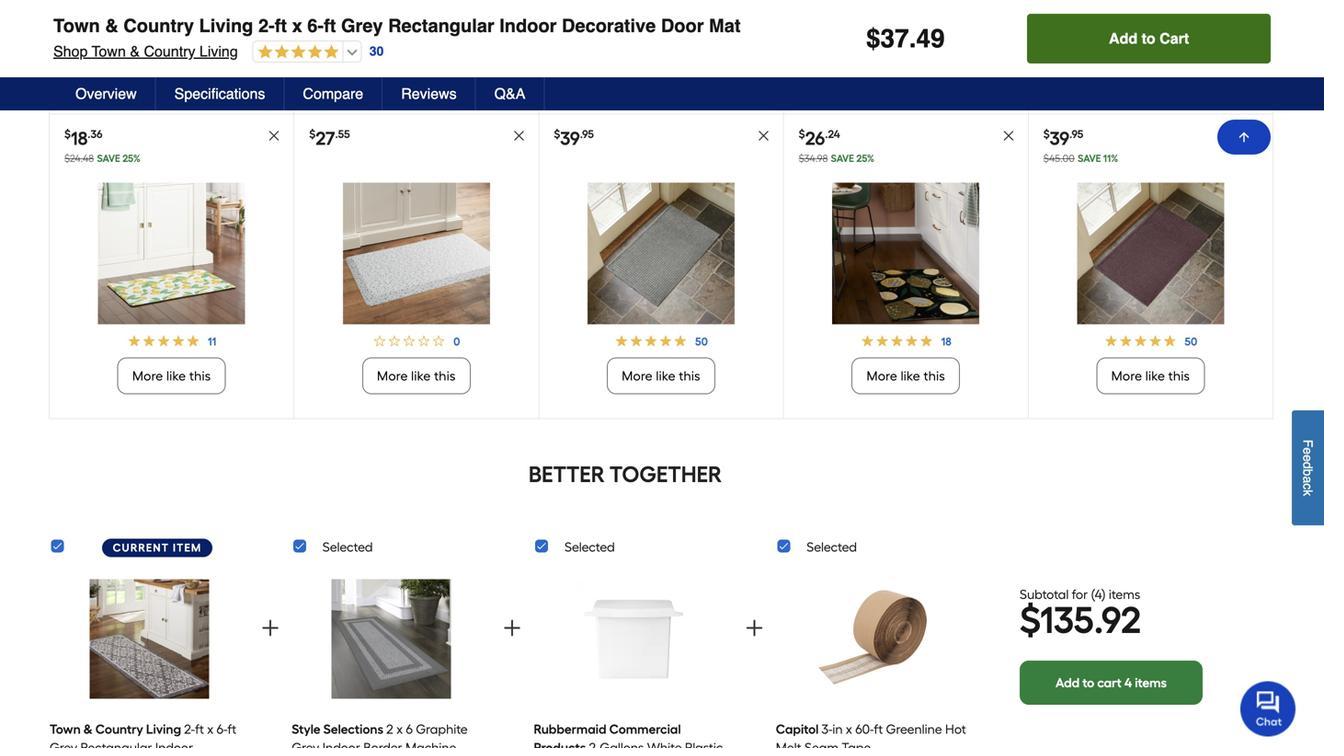 Task type: describe. For each thing, give the bounding box(es) containing it.
to for cart
[[1142, 30, 1156, 47]]

26
[[806, 127, 826, 149]]

37
[[881, 24, 910, 53]]

30
[[370, 44, 384, 59]]

overview
[[75, 85, 137, 102]]

close image for 39
[[1248, 129, 1260, 142]]

2- inside 2-ft x 6-ft grey rectangular indoo
[[184, 721, 195, 737]]

.
[[910, 24, 917, 53]]

subtotal for ( 4 ) items $ 135 .92
[[1020, 587, 1142, 642]]

add to cart button
[[1028, 14, 1272, 63]]

reviews button
[[383, 77, 476, 110]]

martha stewart 2-ft x 3-ft white-yellow rectangular indoor anti-fatigue mat image
[[98, 182, 245, 324]]

border
[[364, 740, 403, 748]]

add to cart 4 items link
[[1020, 661, 1203, 705]]

135
[[1041, 598, 1095, 642]]

rectangular inside 2-ft x 6-ft grey rectangular indoo
[[80, 740, 152, 748]]

4 for subtotal for ( 4 ) items $ 135 .92
[[1095, 587, 1103, 602]]

close image
[[513, 129, 526, 142]]

plus image for town & country living
[[259, 617, 281, 639]]

current
[[113, 541, 169, 554]]

capitol 3-in x 60-ft greenline hot melt seam tape image
[[816, 572, 936, 706]]

arrow up image
[[1238, 130, 1252, 144]]

town & country living 2-ft x 6-ft grey rectangular indoor decorative door mat
[[53, 15, 741, 36]]

11%
[[1104, 152, 1119, 164]]

$45.00 save 11%
[[1044, 152, 1119, 164]]

4 for add to cart 4 items
[[1125, 675, 1133, 691]]

4.9 stars image
[[254, 44, 339, 61]]

2 close image from the left
[[758, 129, 771, 142]]

save for 18
[[97, 152, 120, 164]]

x inside 2 x 6 graphite grey indoor border machin
[[397, 721, 403, 737]]

add for add to cart
[[1110, 30, 1138, 47]]

compare
[[303, 85, 364, 102]]

d
[[1301, 462, 1316, 469]]

specifications
[[175, 85, 265, 102]]

seam
[[805, 740, 839, 748]]

selected for selections
[[323, 539, 373, 555]]

together
[[610, 461, 722, 487]]

selections
[[324, 721, 384, 737]]

1 vertical spatial country
[[144, 43, 195, 60]]

$ 18 .36
[[64, 127, 103, 149]]

0 vertical spatial 2-
[[258, 15, 275, 36]]

grey inside 2 x 6 graphite grey indoor border machin
[[292, 740, 320, 748]]

2-ft x 6-ft grey rectangular indoo
[[50, 721, 237, 748]]

25% for 18
[[122, 152, 141, 164]]

specifications button
[[156, 77, 285, 110]]

list item for plus image for town & country living
[[50, 565, 249, 748]]

subtotal
[[1020, 587, 1069, 602]]

(
[[1092, 587, 1095, 602]]

better together heading
[[48, 459, 1203, 489]]

2 .95 from the left
[[1070, 128, 1084, 141]]

& for town & country living 2-ft x 6-ft grey rectangular indoor decorative door mat
[[105, 15, 118, 36]]

melt
[[776, 740, 802, 748]]

products
[[534, 740, 586, 748]]

f e e d b a c k button
[[1293, 410, 1325, 525]]

3 selected from the left
[[807, 539, 857, 555]]

reviews
[[401, 85, 457, 102]]

for
[[1073, 587, 1089, 602]]

$ 37 . 49
[[867, 24, 946, 53]]

emeril lagasse 2-ft x 3-ft grey rectangular indoor anti-fatigue mat image
[[343, 182, 490, 324]]

49
[[917, 24, 946, 53]]

capitol
[[776, 721, 819, 737]]

18
[[71, 127, 88, 149]]

compare button
[[285, 77, 383, 110]]

indoor inside 2 x 6 graphite grey indoor border machin
[[323, 740, 361, 748]]

add to cart 4 items
[[1056, 675, 1168, 691]]

list item for plus icon
[[292, 565, 491, 748]]

bungalow flooring 2-ft x 3-ft medium gray rectangular indoor or outdoor decorative home door mat image
[[588, 182, 735, 324]]

selected for commercial
[[565, 539, 615, 555]]

close image for 26
[[1003, 129, 1016, 142]]

$34.98 save 25%
[[799, 152, 875, 164]]

overview button
[[57, 77, 156, 110]]

rubbermaid commercial products 2-gallons white plastic kitchen trash can with lid image
[[574, 572, 694, 706]]

style selections 2 x 6 graphite grey indoor border machine washable runner rug image
[[332, 572, 451, 706]]

$ right close icon
[[554, 128, 561, 141]]

$ 26 .24
[[799, 127, 841, 149]]

cart
[[1160, 30, 1190, 47]]

town for town & country living
[[50, 721, 81, 737]]

cart
[[1098, 675, 1122, 691]]

country for town & country living 2-ft x 6-ft grey rectangular indoor decorative door mat
[[124, 15, 194, 36]]

list item containing capitol
[[776, 565, 976, 748]]

plus image for rubbermaid commercial products
[[744, 617, 766, 639]]

add to cart
[[1110, 30, 1190, 47]]

commercial
[[610, 721, 681, 737]]

)
[[1103, 587, 1106, 602]]

a
[[1301, 476, 1316, 483]]

rubbermaid commercial products
[[534, 721, 681, 748]]

better
[[529, 461, 605, 487]]

1 .95 from the left
[[580, 128, 594, 141]]

door
[[661, 15, 704, 36]]

$ inside $ 27 .55
[[309, 128, 316, 141]]

add for add to cart 4 items
[[1056, 675, 1080, 691]]

$45.00
[[1044, 152, 1075, 164]]

current item
[[113, 541, 202, 554]]

item
[[173, 541, 202, 554]]



Task type: locate. For each thing, give the bounding box(es) containing it.
0 horizontal spatial 2-
[[184, 721, 195, 737]]

2 horizontal spatial save
[[1078, 152, 1102, 164]]

2 vertical spatial living
[[146, 721, 181, 737]]

$ inside $ 18 .36
[[64, 128, 71, 141]]

country for town & country living
[[96, 721, 143, 737]]

2 vertical spatial country
[[96, 721, 143, 737]]

2 vertical spatial &
[[84, 721, 93, 737]]

items inside add to cart 4 items link
[[1136, 675, 1168, 691]]

$
[[867, 24, 881, 53], [64, 128, 71, 141], [309, 128, 316, 141], [554, 128, 561, 141], [799, 128, 806, 141], [1044, 128, 1051, 141], [1020, 598, 1041, 642]]

town & country living 2-ft x 6-ft grey rectangular indoor decorative door mat image
[[90, 572, 209, 706]]

q&a button
[[476, 77, 545, 110]]

$34.98
[[799, 152, 828, 164]]

0 horizontal spatial 25%
[[122, 152, 141, 164]]

q&a
[[495, 85, 526, 102]]

2 rubbermaid commercial products link from the top
[[534, 721, 724, 748]]

1 plus image from the left
[[259, 617, 281, 639]]

shop
[[53, 43, 88, 60]]

1 39 from the left
[[561, 127, 580, 149]]

0 horizontal spatial plus image
[[259, 617, 281, 639]]

2 horizontal spatial selected
[[807, 539, 857, 555]]

e up d
[[1301, 447, 1316, 454]]

x inside 2-ft x 6-ft grey rectangular indoo
[[207, 721, 214, 737]]

0 horizontal spatial .95
[[580, 128, 594, 141]]

living for town & country living 2-ft x 6-ft grey rectangular indoor decorative door mat
[[199, 15, 253, 36]]

2 vertical spatial town
[[50, 721, 81, 737]]

0 vertical spatial 6-
[[308, 15, 324, 36]]

.24
[[826, 128, 841, 141]]

1 horizontal spatial save
[[831, 152, 855, 164]]

6
[[406, 721, 413, 737]]

1 close image from the left
[[268, 129, 281, 142]]

0 vertical spatial &
[[105, 15, 118, 36]]

1 horizontal spatial .95
[[1070, 128, 1084, 141]]

1 vertical spatial to
[[1083, 675, 1095, 691]]

1 horizontal spatial 4
[[1125, 675, 1133, 691]]

f e e d b a c k
[[1301, 439, 1316, 496]]

more like this button
[[117, 53, 226, 90], [362, 53, 471, 90], [607, 53, 716, 90], [852, 53, 961, 90], [1097, 53, 1206, 90], [117, 357, 226, 394], [362, 357, 471, 394], [607, 357, 716, 394], [852, 357, 961, 394], [1097, 357, 1206, 394]]

grey up 30
[[341, 15, 383, 36]]

0 vertical spatial to
[[1142, 30, 1156, 47]]

items inside 'subtotal for ( 4 ) items $ 135 .92'
[[1110, 587, 1141, 602]]

0 horizontal spatial indoor
[[323, 740, 361, 748]]

1 vertical spatial living
[[200, 43, 238, 60]]

style selections
[[292, 721, 384, 737]]

bungalow flooring 2-ft x 3-ft bordeaux rectangular indoor or outdoor decorative home door mat image
[[1078, 182, 1225, 324]]

items right )
[[1110, 587, 1141, 602]]

1 horizontal spatial add
[[1110, 30, 1138, 47]]

1 $ 39 .95 from the left
[[554, 127, 594, 149]]

3-in x 60-ft greenline hot melt seam tape
[[776, 721, 967, 748]]

list item containing town & country living
[[50, 565, 249, 748]]

$ 39 .95
[[554, 127, 594, 149], [1044, 127, 1084, 149]]

6- up 4.9 stars image
[[308, 15, 324, 36]]

25%
[[122, 152, 141, 164], [857, 152, 875, 164]]

4 inside 'subtotal for ( 4 ) items $ 135 .92'
[[1095, 587, 1103, 602]]

items
[[1110, 587, 1141, 602], [1136, 675, 1168, 691]]

graphite
[[416, 721, 468, 737]]

k
[[1301, 490, 1316, 496]]

1 horizontal spatial &
[[105, 15, 118, 36]]

1 vertical spatial rectangular
[[80, 740, 152, 748]]

rubbermaid commercial products link inside rubbermaid commercial products list item
[[534, 721, 724, 748]]

save for 39
[[1078, 152, 1102, 164]]

1 selected from the left
[[323, 539, 373, 555]]

2- right town & country living
[[184, 721, 195, 737]]

in
[[833, 721, 843, 737]]

0 horizontal spatial list item
[[50, 565, 249, 748]]

.95 up $45.00 save 11% at the top right
[[1070, 128, 1084, 141]]

$ left .
[[867, 24, 881, 53]]

e up the b
[[1301, 454, 1316, 462]]

1 horizontal spatial $ 39 .95
[[1044, 127, 1084, 149]]

2 e from the top
[[1301, 454, 1316, 462]]

like
[[167, 63, 186, 79], [411, 63, 431, 79], [656, 63, 676, 79], [901, 63, 921, 79], [1146, 63, 1166, 79], [167, 368, 186, 383], [411, 368, 431, 383], [656, 368, 676, 383], [901, 368, 921, 383], [1146, 368, 1166, 383]]

2 horizontal spatial &
[[130, 43, 140, 60]]

plus image
[[259, 617, 281, 639], [744, 617, 766, 639]]

chat invite button image
[[1241, 680, 1297, 737]]

this
[[189, 63, 211, 79], [434, 63, 456, 79], [679, 63, 701, 79], [924, 63, 946, 79], [1169, 63, 1191, 79], [189, 368, 211, 383], [434, 368, 456, 383], [679, 368, 701, 383], [924, 368, 946, 383], [1169, 368, 1191, 383]]

save down the .24
[[831, 152, 855, 164]]

0 vertical spatial town
[[53, 15, 100, 36]]

0 horizontal spatial 4
[[1095, 587, 1103, 602]]

$ 39 .95 right close icon
[[554, 127, 594, 149]]

1 vertical spatial town
[[92, 43, 126, 60]]

rubbermaid commercial products list item
[[534, 565, 733, 748]]

b
[[1301, 469, 1316, 476]]

0 vertical spatial rectangular
[[388, 15, 495, 36]]

4 right for
[[1095, 587, 1103, 602]]

rubbermaid
[[534, 721, 607, 737]]

4 close image from the left
[[1248, 129, 1260, 142]]

1 vertical spatial add
[[1056, 675, 1080, 691]]

rectangular down town & country living
[[80, 740, 152, 748]]

town for town & country living 2-ft x 6-ft grey rectangular indoor decorative door mat
[[53, 15, 100, 36]]

1 horizontal spatial to
[[1142, 30, 1156, 47]]

1 horizontal spatial plus image
[[744, 617, 766, 639]]

$ 27 .55
[[309, 127, 350, 149]]

save
[[97, 152, 120, 164], [831, 152, 855, 164], [1078, 152, 1102, 164]]

close image
[[268, 129, 281, 142], [758, 129, 771, 142], [1003, 129, 1016, 142], [1248, 129, 1260, 142]]

0 horizontal spatial 6-
[[217, 721, 228, 737]]

2 horizontal spatial list item
[[776, 565, 976, 748]]

rubbermaid commercial products link
[[534, 565, 733, 748], [534, 721, 724, 748]]

1 horizontal spatial selected
[[565, 539, 615, 555]]

rectangular up reviews
[[388, 15, 495, 36]]

2 39 from the left
[[1051, 127, 1070, 149]]

save down .36
[[97, 152, 120, 164]]

1 horizontal spatial rectangular
[[388, 15, 495, 36]]

shop town & country living
[[53, 43, 238, 60]]

0 horizontal spatial $ 39 .95
[[554, 127, 594, 149]]

hot
[[946, 721, 967, 737]]

4
[[1095, 587, 1103, 602], [1125, 675, 1133, 691]]

x
[[292, 15, 302, 36], [207, 721, 214, 737], [397, 721, 403, 737], [846, 721, 853, 737]]

3 close image from the left
[[1003, 129, 1016, 142]]

27
[[316, 127, 335, 149]]

2 save from the left
[[831, 152, 855, 164]]

39 right close icon
[[561, 127, 580, 149]]

0 horizontal spatial rectangular
[[80, 740, 152, 748]]

2 plus image from the left
[[744, 617, 766, 639]]

2- up 4.9 stars image
[[258, 15, 275, 36]]

1 vertical spatial 6-
[[217, 721, 228, 737]]

1 horizontal spatial indoor
[[500, 15, 557, 36]]

more
[[132, 63, 163, 79], [377, 63, 408, 79], [622, 63, 653, 79], [867, 63, 898, 79], [1112, 63, 1143, 79], [132, 368, 163, 383], [377, 368, 408, 383], [622, 368, 653, 383], [867, 368, 898, 383], [1112, 368, 1143, 383]]

1 horizontal spatial 39
[[1051, 127, 1070, 149]]

2 $ 39 .95 from the left
[[1044, 127, 1084, 149]]

2
[[386, 721, 394, 737]]

0 horizontal spatial add
[[1056, 675, 1080, 691]]

.55
[[335, 128, 350, 141]]

grey down style at bottom
[[292, 740, 320, 748]]

.92
[[1095, 598, 1142, 642]]

indoor up q&a on the left of the page
[[500, 15, 557, 36]]

0 horizontal spatial selected
[[323, 539, 373, 555]]

0 horizontal spatial grey
[[50, 740, 77, 748]]

1 vertical spatial indoor
[[323, 740, 361, 748]]

$ left .55
[[309, 128, 316, 141]]

0 vertical spatial living
[[199, 15, 253, 36]]

$ up $34.98
[[799, 128, 806, 141]]

0 horizontal spatial 39
[[561, 127, 580, 149]]

6- left style at bottom
[[217, 721, 228, 737]]

$24.48
[[64, 152, 94, 164]]

3 list item from the left
[[776, 565, 976, 748]]

selected
[[323, 539, 373, 555], [565, 539, 615, 555], [807, 539, 857, 555]]

$24.48 save 25%
[[64, 152, 141, 164]]

3 save from the left
[[1078, 152, 1102, 164]]

grey down town & country living
[[50, 740, 77, 748]]

25% right $24.48
[[122, 152, 141, 164]]

$ inside $ 26 .24
[[799, 128, 806, 141]]

4 right cart
[[1125, 675, 1133, 691]]

0 vertical spatial items
[[1110, 587, 1141, 602]]

f
[[1301, 439, 1316, 447]]

0 horizontal spatial to
[[1083, 675, 1095, 691]]

$ 39 .95 up $45.00 at the top right of page
[[1044, 127, 1084, 149]]

to inside add to cart 4 items link
[[1083, 675, 1095, 691]]

decorative
[[562, 15, 656, 36]]

$ up $24.48
[[64, 128, 71, 141]]

0 vertical spatial 4
[[1095, 587, 1103, 602]]

2-
[[258, 15, 275, 36], [184, 721, 195, 737]]

2 x 6 graphite grey indoor border machin
[[292, 721, 468, 748]]

0 vertical spatial add
[[1110, 30, 1138, 47]]

1 horizontal spatial grey
[[292, 740, 320, 748]]

2 25% from the left
[[857, 152, 875, 164]]

60-
[[856, 721, 874, 737]]

to for cart
[[1083, 675, 1095, 691]]

items right cart
[[1136, 675, 1168, 691]]

1 vertical spatial 4
[[1125, 675, 1133, 691]]

town
[[53, 15, 100, 36], [92, 43, 126, 60], [50, 721, 81, 737]]

.95 right close icon
[[580, 128, 594, 141]]

3-
[[822, 721, 833, 737]]

6- inside 2-ft x 6-ft grey rectangular indoo
[[217, 721, 228, 737]]

list item
[[50, 565, 249, 748], [292, 565, 491, 748], [776, 565, 976, 748]]

living for town & country living
[[146, 721, 181, 737]]

1 save from the left
[[97, 152, 120, 164]]

1 e from the top
[[1301, 447, 1316, 454]]

2 selected from the left
[[565, 539, 615, 555]]

1 horizontal spatial 25%
[[857, 152, 875, 164]]

greenline
[[887, 721, 943, 737]]

2 horizontal spatial grey
[[341, 15, 383, 36]]

0 horizontal spatial save
[[97, 152, 120, 164]]

1 list item from the left
[[50, 565, 249, 748]]

1 25% from the left
[[122, 152, 141, 164]]

add
[[1110, 30, 1138, 47], [1056, 675, 1080, 691]]

1 horizontal spatial 6-
[[308, 15, 324, 36]]

living
[[199, 15, 253, 36], [200, 43, 238, 60], [146, 721, 181, 737]]

0 vertical spatial country
[[124, 15, 194, 36]]

.95
[[580, 128, 594, 141], [1070, 128, 1084, 141]]

6-
[[308, 15, 324, 36], [217, 721, 228, 737]]

25% for 26
[[857, 152, 875, 164]]

0 horizontal spatial &
[[84, 721, 93, 737]]

country
[[124, 15, 194, 36], [144, 43, 195, 60], [96, 721, 143, 737]]

1 vertical spatial &
[[130, 43, 140, 60]]

to
[[1142, 30, 1156, 47], [1083, 675, 1095, 691]]

save left 11%
[[1078, 152, 1102, 164]]

more like this list item
[[50, 0, 294, 113], [295, 0, 539, 113], [540, 0, 784, 113], [784, 0, 1028, 113], [1029, 0, 1273, 113], [50, 182, 294, 418], [295, 182, 539, 418], [540, 182, 784, 418], [784, 182, 1028, 418], [1029, 182, 1273, 418]]

x inside 3-in x 60-ft greenline hot melt seam tape
[[846, 721, 853, 737]]

to inside add to cart button
[[1142, 30, 1156, 47]]

list item containing style selections
[[292, 565, 491, 748]]

1 vertical spatial 2-
[[184, 721, 195, 737]]

e
[[1301, 447, 1316, 454], [1301, 454, 1316, 462]]

25% right $34.98
[[857, 152, 875, 164]]

$ left for
[[1020, 598, 1041, 642]]

ft inside 3-in x 60-ft greenline hot melt seam tape
[[874, 721, 883, 737]]

c
[[1301, 483, 1316, 490]]

add inside button
[[1110, 30, 1138, 47]]

.36
[[88, 128, 103, 141]]

plus image
[[502, 617, 524, 639]]

close image for 18
[[268, 129, 281, 142]]

2 list item from the left
[[292, 565, 491, 748]]

style
[[292, 721, 321, 737]]

0 vertical spatial indoor
[[500, 15, 557, 36]]

mat
[[709, 15, 741, 36]]

save for 26
[[831, 152, 855, 164]]

better together
[[529, 461, 722, 487]]

$ up $45.00 at the top right of page
[[1044, 128, 1051, 141]]

1 horizontal spatial 2-
[[258, 15, 275, 36]]

& for town & country living
[[84, 721, 93, 737]]

1 rubbermaid commercial products link from the top
[[534, 565, 733, 748]]

tape
[[842, 740, 872, 748]]

39
[[561, 127, 580, 149], [1051, 127, 1070, 149]]

39 up $45.00 at the top right of page
[[1051, 127, 1070, 149]]

1 vertical spatial items
[[1136, 675, 1168, 691]]

grey inside 2-ft x 6-ft grey rectangular indoo
[[50, 740, 77, 748]]

1 horizontal spatial list item
[[292, 565, 491, 748]]

indoor down style selections
[[323, 740, 361, 748]]

$ inside 'subtotal for ( 4 ) items $ 135 .92'
[[1020, 598, 1041, 642]]

town & country living
[[50, 721, 181, 737]]

town & country living 2-ft x 3-ft black rectangular indoor decorative door mat image
[[833, 182, 980, 324]]



Task type: vqa. For each thing, say whether or not it's contained in the screenshot.


